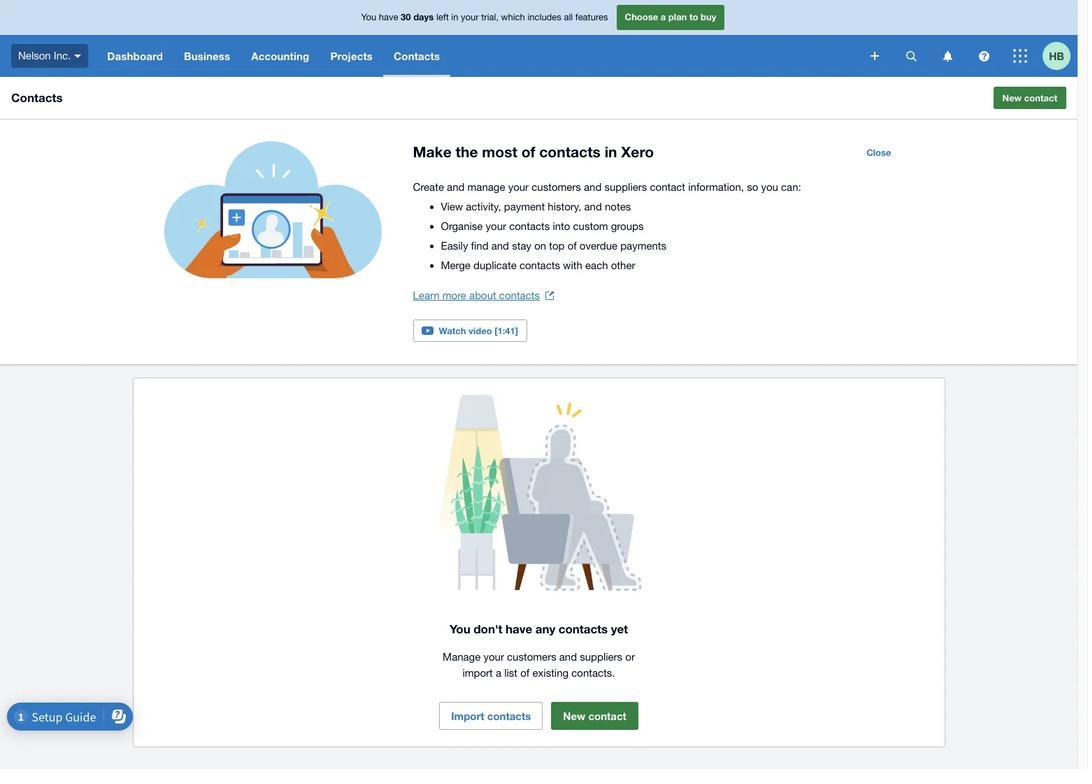 Task type: vqa. For each thing, say whether or not it's contained in the screenshot.
Postal address
no



Task type: locate. For each thing, give the bounding box(es) containing it.
your
[[461, 12, 479, 23], [508, 181, 529, 193], [486, 220, 507, 232], [484, 651, 504, 663]]

existing
[[533, 667, 569, 679]]

0 vertical spatial contact
[[1025, 92, 1058, 104]]

1 vertical spatial a
[[496, 667, 502, 679]]

have inside you have 30 days left in your trial, which includes all features
[[379, 12, 398, 23]]

a
[[661, 11, 666, 23], [496, 667, 502, 679]]

customers up existing
[[507, 651, 557, 663]]

manage
[[468, 181, 506, 193]]

you left 30
[[361, 12, 377, 23]]

new contact
[[1003, 92, 1058, 104], [563, 710, 627, 723]]

1 vertical spatial new contact
[[563, 710, 627, 723]]

new contact button down "contacts."
[[552, 702, 639, 730]]

contacts down nelson
[[11, 90, 63, 105]]

you
[[762, 181, 779, 193]]

contacts button
[[383, 35, 451, 77]]

1 vertical spatial contacts
[[11, 90, 63, 105]]

video
[[469, 325, 492, 337]]

you have 30 days left in your trial, which includes all features
[[361, 11, 608, 23]]

trial,
[[482, 12, 499, 23]]

plan
[[669, 11, 687, 23]]

of right most
[[522, 143, 536, 161]]

0 vertical spatial contacts
[[394, 50, 440, 62]]

create and manage your customers and suppliers contact information, so you can:
[[413, 181, 802, 193]]

0 vertical spatial a
[[661, 11, 666, 23]]

have left any
[[506, 622, 533, 637]]

0 vertical spatial new contact
[[1003, 92, 1058, 104]]

contact
[[1025, 92, 1058, 104], [650, 181, 686, 193], [589, 710, 627, 723]]

buy
[[701, 11, 717, 23]]

dashboard
[[107, 50, 163, 62]]

0 horizontal spatial contact
[[589, 710, 627, 723]]

on
[[535, 240, 547, 252]]

0 horizontal spatial new contact
[[563, 710, 627, 723]]

any
[[536, 622, 556, 637]]

view activity, payment history, and notes
[[441, 201, 631, 213]]

have
[[379, 12, 398, 23], [506, 622, 533, 637]]

close button
[[859, 141, 900, 164]]

suppliers up the notes
[[605, 181, 647, 193]]

0 vertical spatial new contact button
[[994, 87, 1067, 109]]

contact down hb
[[1025, 92, 1058, 104]]

new contact button
[[994, 87, 1067, 109], [552, 702, 639, 730]]

1 vertical spatial suppliers
[[580, 651, 623, 663]]

nelson inc.
[[18, 50, 71, 61]]

days
[[414, 11, 434, 23]]

1 horizontal spatial contact
[[650, 181, 686, 193]]

0 horizontal spatial have
[[379, 12, 398, 23]]

navigation
[[97, 35, 861, 77]]

0 vertical spatial you
[[361, 12, 377, 23]]

0 horizontal spatial new contact button
[[552, 702, 639, 730]]

customers up "history,"
[[532, 181, 581, 193]]

your up import
[[484, 651, 504, 663]]

1 vertical spatial you
[[450, 622, 471, 637]]

contact down "contacts."
[[589, 710, 627, 723]]

and
[[447, 181, 465, 193], [584, 181, 602, 193], [585, 201, 602, 213], [492, 240, 509, 252], [560, 651, 577, 663]]

notes
[[605, 201, 631, 213]]

contacts up create and manage your customers and suppliers contact information, so you can:
[[540, 143, 601, 161]]

of right top
[[568, 240, 577, 252]]

2 vertical spatial of
[[521, 667, 530, 679]]

1 horizontal spatial new
[[1003, 92, 1022, 104]]

of inside manage your customers and suppliers or import a list of existing contacts.
[[521, 667, 530, 679]]

0 horizontal spatial you
[[361, 12, 377, 23]]

1 vertical spatial in
[[605, 143, 617, 161]]

you don't have any contacts yet image
[[150, 395, 928, 591]]

contact down xero
[[650, 181, 686, 193]]

suppliers
[[605, 181, 647, 193], [580, 651, 623, 663]]

1 vertical spatial customers
[[507, 651, 557, 663]]

create
[[413, 181, 444, 193]]

you
[[361, 12, 377, 23], [450, 622, 471, 637]]

activity,
[[466, 201, 501, 213]]

1 horizontal spatial in
[[605, 143, 617, 161]]

find
[[471, 240, 489, 252]]

you inside you have 30 days left in your trial, which includes all features
[[361, 12, 377, 23]]

contact for the left new contact button
[[589, 710, 627, 723]]

a left 'plan'
[[661, 11, 666, 23]]

contact for new contact button to the right
[[1025, 92, 1058, 104]]

1 horizontal spatial you
[[450, 622, 471, 637]]

contacts right import
[[488, 710, 531, 723]]

accounting
[[251, 50, 310, 62]]

a left list
[[496, 667, 502, 679]]

stay
[[512, 240, 532, 252]]

of
[[522, 143, 536, 161], [568, 240, 577, 252], [521, 667, 530, 679]]

don't
[[474, 622, 503, 637]]

navigation containing dashboard
[[97, 35, 861, 77]]

new contact down hb
[[1003, 92, 1058, 104]]

new contact down "contacts."
[[563, 710, 627, 723]]

0 horizontal spatial svg image
[[74, 54, 81, 58]]

1 vertical spatial new
[[563, 710, 586, 723]]

contacts
[[394, 50, 440, 62], [11, 90, 63, 105]]

banner
[[0, 0, 1078, 77]]

0 vertical spatial in
[[452, 12, 459, 23]]

2 horizontal spatial contact
[[1025, 92, 1058, 104]]

with
[[563, 260, 583, 271]]

easily find and stay on top of overdue payments
[[441, 240, 667, 252]]

easily
[[441, 240, 468, 252]]

import
[[463, 667, 493, 679]]

so
[[747, 181, 759, 193]]

customers
[[532, 181, 581, 193], [507, 651, 557, 663]]

1 vertical spatial new contact button
[[552, 702, 639, 730]]

in inside you have 30 days left in your trial, which includes all features
[[452, 12, 459, 23]]

1 vertical spatial of
[[568, 240, 577, 252]]

contacts
[[540, 143, 601, 161], [509, 220, 550, 232], [520, 260, 560, 271], [499, 290, 540, 302], [559, 622, 608, 637], [488, 710, 531, 723]]

new
[[1003, 92, 1022, 104], [563, 710, 586, 723]]

contacts inside dropdown button
[[394, 50, 440, 62]]

0 horizontal spatial a
[[496, 667, 502, 679]]

contacts down days
[[394, 50, 440, 62]]

contacts inside button
[[488, 710, 531, 723]]

1 horizontal spatial contacts
[[394, 50, 440, 62]]

0 vertical spatial have
[[379, 12, 398, 23]]

and inside manage your customers and suppliers or import a list of existing contacts.
[[560, 651, 577, 663]]

watch video [1:41] button
[[413, 320, 528, 342]]

contacts left the yet
[[559, 622, 608, 637]]

suppliers up "contacts."
[[580, 651, 623, 663]]

svg image
[[979, 51, 990, 61], [74, 54, 81, 58]]

you left don't on the left bottom
[[450, 622, 471, 637]]

1 horizontal spatial new contact
[[1003, 92, 1058, 104]]

your left trial,
[[461, 12, 479, 23]]

have left 30
[[379, 12, 398, 23]]

1 horizontal spatial a
[[661, 11, 666, 23]]

custom
[[573, 220, 608, 232]]

0 horizontal spatial in
[[452, 12, 459, 23]]

in left xero
[[605, 143, 617, 161]]

about
[[470, 290, 497, 302]]

most
[[482, 143, 518, 161]]

svg image inside nelson inc. popup button
[[74, 54, 81, 58]]

1 vertical spatial contact
[[650, 181, 686, 193]]

2 vertical spatial contact
[[589, 710, 627, 723]]

choose
[[625, 11, 659, 23]]

in
[[452, 12, 459, 23], [605, 143, 617, 161]]

you for you have 30 days left in your trial, which includes all features
[[361, 12, 377, 23]]

of right list
[[521, 667, 530, 679]]

in right the left
[[452, 12, 459, 23]]

new contact button down hb
[[994, 87, 1067, 109]]

svg image
[[1014, 49, 1028, 63], [906, 51, 917, 61], [944, 51, 953, 61], [871, 52, 879, 60]]

1 vertical spatial have
[[506, 622, 533, 637]]



Task type: describe. For each thing, give the bounding box(es) containing it.
import contacts button
[[439, 702, 543, 730]]

contacts down on
[[520, 260, 560, 271]]

close
[[867, 147, 892, 158]]

duplicate
[[474, 260, 517, 271]]

merge duplicate contacts with each other
[[441, 260, 636, 271]]

contacts down payment
[[509, 220, 550, 232]]

history,
[[548, 201, 582, 213]]

0 vertical spatial of
[[522, 143, 536, 161]]

merge
[[441, 260, 471, 271]]

more
[[443, 290, 467, 302]]

the
[[456, 143, 478, 161]]

xero
[[622, 143, 654, 161]]

information,
[[689, 181, 744, 193]]

learn more about contacts link
[[413, 286, 554, 306]]

hb
[[1050, 49, 1065, 62]]

projects
[[331, 50, 373, 62]]

0 vertical spatial customers
[[532, 181, 581, 193]]

other
[[611, 260, 636, 271]]

groups
[[611, 220, 644, 232]]

nelson
[[18, 50, 51, 61]]

choose a plan to buy
[[625, 11, 717, 23]]

payments
[[621, 240, 667, 252]]

navigation inside banner
[[97, 35, 861, 77]]

learn more about contacts
[[413, 290, 540, 302]]

suppliers inside manage your customers and suppliers or import a list of existing contacts.
[[580, 651, 623, 663]]

in for left
[[452, 12, 459, 23]]

banner containing hb
[[0, 0, 1078, 77]]

1 horizontal spatial have
[[506, 622, 533, 637]]

payment
[[504, 201, 545, 213]]

hb button
[[1043, 35, 1078, 77]]

each
[[586, 260, 608, 271]]

1 horizontal spatial new contact button
[[994, 87, 1067, 109]]

to
[[690, 11, 699, 23]]

dashboard link
[[97, 35, 174, 77]]

1 horizontal spatial svg image
[[979, 51, 990, 61]]

inc.
[[54, 50, 71, 61]]

projects button
[[320, 35, 383, 77]]

list
[[505, 667, 518, 679]]

in for contacts
[[605, 143, 617, 161]]

your up payment
[[508, 181, 529, 193]]

import contacts
[[451, 710, 531, 723]]

0 horizontal spatial new
[[563, 710, 586, 723]]

[1:41]
[[495, 325, 519, 337]]

your inside manage your customers and suppliers or import a list of existing contacts.
[[484, 651, 504, 663]]

make the most of contacts in xero
[[413, 143, 654, 161]]

customers inside manage your customers and suppliers or import a list of existing contacts.
[[507, 651, 557, 663]]

import
[[451, 710, 485, 723]]

overdue
[[580, 240, 618, 252]]

a inside banner
[[661, 11, 666, 23]]

manage your customers and suppliers or import a list of existing contacts.
[[443, 651, 635, 679]]

0 vertical spatial new
[[1003, 92, 1022, 104]]

accounting button
[[241, 35, 320, 77]]

you for you don't have any contacts yet
[[450, 622, 471, 637]]

yet
[[611, 622, 628, 637]]

top
[[549, 240, 565, 252]]

into
[[553, 220, 571, 232]]

business
[[184, 50, 230, 62]]

you don't have any contacts yet
[[450, 622, 628, 637]]

business button
[[174, 35, 241, 77]]

features
[[576, 12, 608, 23]]

all
[[564, 12, 573, 23]]

make
[[413, 143, 452, 161]]

watch video [1:41]
[[439, 325, 519, 337]]

your inside you have 30 days left in your trial, which includes all features
[[461, 12, 479, 23]]

your down activity,
[[486, 220, 507, 232]]

view
[[441, 201, 463, 213]]

contacts down merge duplicate contacts with each other
[[499, 290, 540, 302]]

manage
[[443, 651, 481, 663]]

learn
[[413, 290, 440, 302]]

contacts.
[[572, 667, 615, 679]]

30
[[401, 11, 411, 23]]

nelson inc. button
[[0, 35, 97, 77]]

which
[[501, 12, 525, 23]]

can:
[[782, 181, 802, 193]]

includes
[[528, 12, 562, 23]]

0 horizontal spatial contacts
[[11, 90, 63, 105]]

organise your contacts into custom groups
[[441, 220, 644, 232]]

left
[[437, 12, 449, 23]]

or
[[626, 651, 635, 663]]

organise
[[441, 220, 483, 232]]

watch
[[439, 325, 466, 337]]

a inside manage your customers and suppliers or import a list of existing contacts.
[[496, 667, 502, 679]]

0 vertical spatial suppliers
[[605, 181, 647, 193]]



